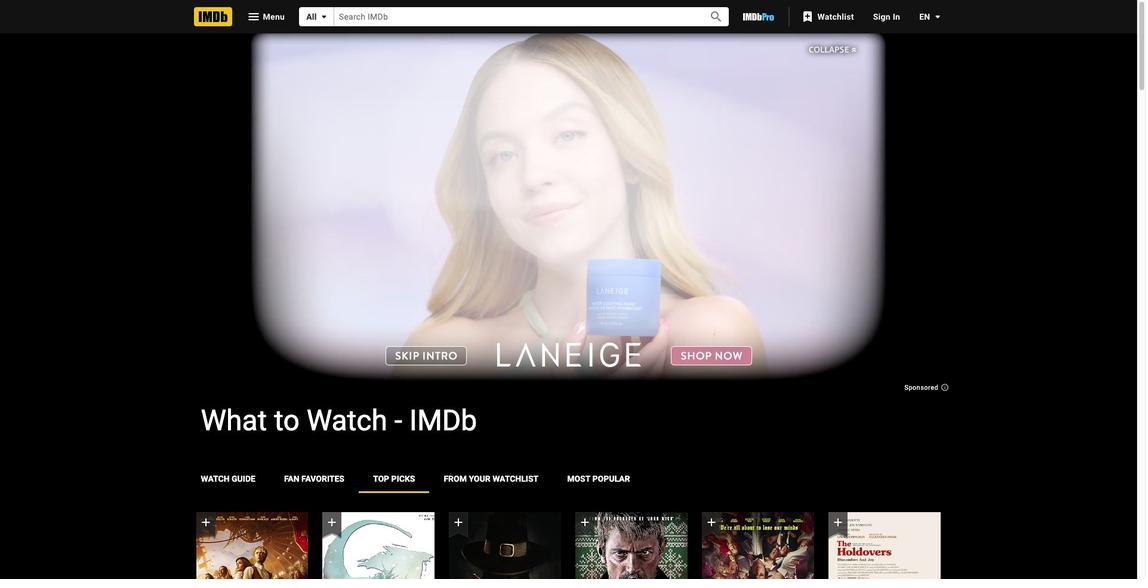 Task type: vqa. For each thing, say whether or not it's contained in the screenshot.
1st "Go to list: movie test" IMAGE
no



Task type: describe. For each thing, give the bounding box(es) containing it.
6 group from the left
[[829, 512, 942, 579]]

your
[[469, 474, 491, 484]]

picks
[[392, 474, 415, 484]]

sponsored content section
[[0, 0, 1142, 579]]

add image for godzilla minus one image
[[325, 515, 340, 530]]

-
[[395, 404, 403, 438]]

to
[[274, 404, 300, 438]]

sign in
[[874, 12, 901, 22]]

imdb
[[410, 404, 477, 438]]

the hunger games: the ballad of songbirds & snakes image
[[196, 513, 308, 579]]

home image
[[194, 7, 232, 26]]

what to watch - imdb main content
[[0, 0, 1142, 579]]

silent night image
[[576, 513, 688, 579]]

thanksgiving image
[[449, 513, 562, 579]]

in
[[893, 12, 901, 22]]

popular
[[593, 474, 630, 484]]

watchlist
[[818, 12, 855, 22]]

what
[[201, 404, 267, 438]]

4 group from the left
[[576, 512, 688, 579]]

add image for the holdovers image
[[832, 515, 846, 530]]

add image
[[199, 515, 213, 530]]

submit search image
[[709, 10, 724, 24]]

1 group from the left
[[196, 512, 308, 579]]

tab list inside what to watch - imdb "main content"
[[187, 465, 951, 493]]

fan favorites
[[284, 474, 345, 484]]

top
[[373, 474, 390, 484]]

en button
[[910, 6, 945, 27]]

sign in button
[[864, 6, 910, 27]]

Search IMDb text field
[[334, 7, 696, 26]]

most
[[568, 474, 591, 484]]

arrow drop down image for all
[[317, 10, 331, 24]]

watch guide
[[201, 474, 256, 484]]

sponsored
[[905, 384, 941, 392]]

menu
[[263, 12, 285, 21]]

the holdovers image
[[829, 513, 942, 579]]



Task type: locate. For each thing, give the bounding box(es) containing it.
3 add image from the left
[[578, 515, 593, 530]]

arrow drop down image right in
[[931, 10, 945, 24]]

5 group from the left
[[703, 512, 815, 579]]

watch
[[307, 404, 388, 438]]

1 add image from the left
[[325, 515, 340, 530]]

None field
[[334, 7, 696, 26]]

arrow drop down image
[[317, 10, 331, 24], [931, 10, 945, 24]]

add image for silent night image
[[578, 515, 593, 530]]

tab list containing watch guide
[[187, 465, 951, 493]]

watch
[[201, 474, 230, 484]]

from
[[444, 474, 467, 484]]

most popular
[[568, 474, 630, 484]]

arrow drop down image inside all "button"
[[317, 10, 331, 24]]

2 add image from the left
[[452, 515, 466, 530]]

godzilla minus one image
[[323, 513, 435, 579]]

3 group from the left
[[449, 512, 562, 579]]

5 add image from the left
[[832, 515, 846, 530]]

1 horizontal spatial arrow drop down image
[[931, 10, 945, 24]]

sign
[[874, 12, 891, 22]]

arrow drop down image for en
[[931, 10, 945, 24]]

0 horizontal spatial arrow drop down image
[[317, 10, 331, 24]]

watchlist image
[[801, 10, 816, 24]]

none field inside all search box
[[334, 7, 696, 26]]

arrow drop down image right the menu
[[317, 10, 331, 24]]

menu button
[[237, 7, 295, 26]]

en
[[920, 12, 931, 22]]

menu image
[[246, 10, 261, 24]]

All search field
[[299, 7, 730, 26]]

from your watchlist
[[444, 474, 539, 484]]

2 arrow drop down image from the left
[[931, 10, 945, 24]]

what to watch - imdb
[[201, 404, 477, 438]]

add image for saltburn image
[[705, 515, 719, 530]]

guide
[[232, 474, 256, 484]]

watchlist
[[493, 474, 539, 484]]

top picks
[[373, 474, 415, 484]]

all button
[[299, 7, 334, 26]]

fan
[[284, 474, 300, 484]]

saltburn image
[[703, 513, 815, 579]]

4 add image from the left
[[705, 515, 719, 530]]

all
[[307, 12, 317, 22]]

2 group from the left
[[323, 512, 435, 579]]

tab list
[[187, 465, 951, 493]]

arrow drop down image inside en button
[[931, 10, 945, 24]]

add image for the thanksgiving image on the bottom left
[[452, 515, 466, 530]]

favorites
[[302, 474, 345, 484]]

1 arrow drop down image from the left
[[317, 10, 331, 24]]

group
[[196, 512, 308, 579], [323, 512, 435, 579], [449, 512, 562, 579], [576, 512, 688, 579], [703, 512, 815, 579], [829, 512, 942, 579]]

watchlist button
[[795, 6, 864, 27]]

add image
[[325, 515, 340, 530], [452, 515, 466, 530], [578, 515, 593, 530], [705, 515, 719, 530], [832, 515, 846, 530]]



